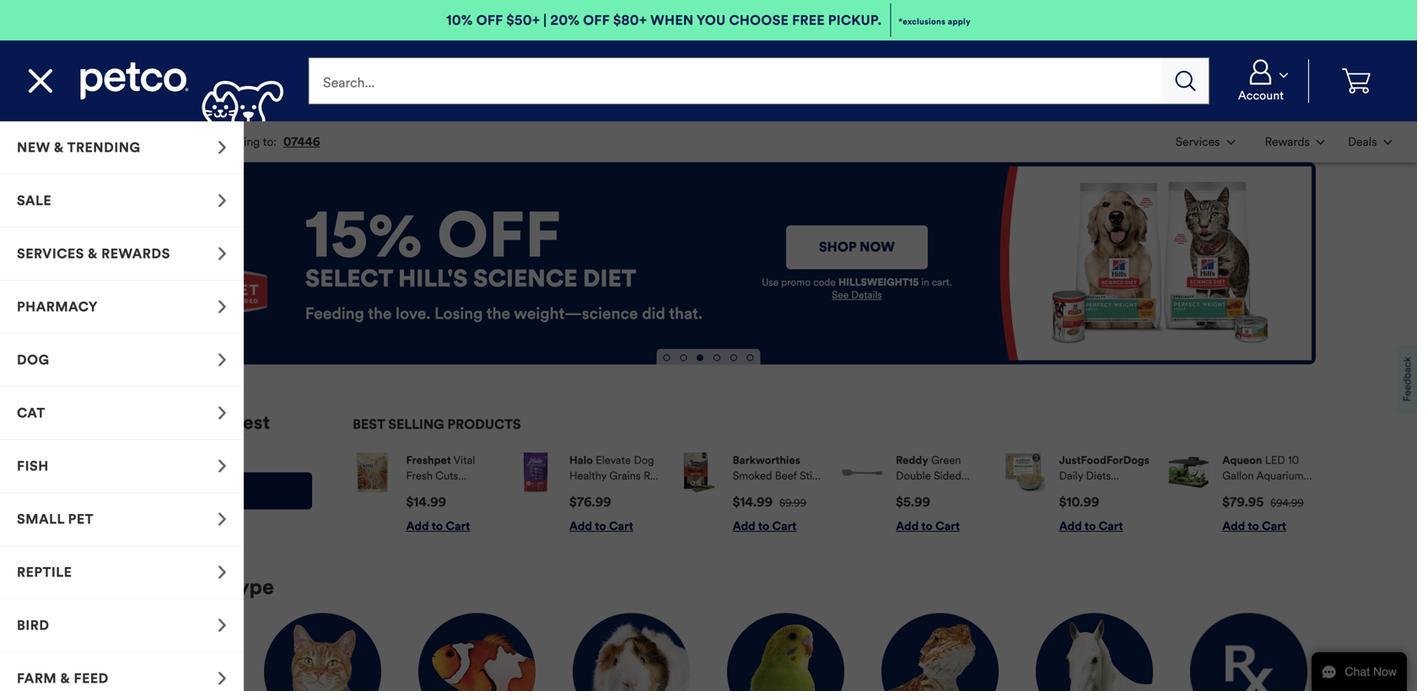 Task type: locate. For each thing, give the bounding box(es) containing it.
4 carat right icon 13 button from the top
[[0, 281, 244, 334]]

1 horizontal spatial in
[[921, 276, 929, 289]]

in
[[921, 276, 929, 289], [146, 411, 162, 435]]

1 horizontal spatial the
[[368, 304, 392, 324]]

off right 20%
[[583, 12, 610, 29]]

0 horizontal spatial off
[[476, 12, 503, 29]]

3 carat right icon 13 button from the top
[[0, 228, 244, 281]]

sign in
[[182, 483, 231, 500]]

1 vertical spatial in
[[146, 411, 162, 435]]

sign in link
[[101, 473, 312, 510]]

sign inside "sign in for the best experience"
[[101, 411, 141, 435]]

1 horizontal spatial sign
[[182, 483, 213, 500]]

sign up the experience
[[101, 411, 141, 435]]

10%
[[446, 12, 473, 29]]

1 vertical spatial sign
[[182, 483, 213, 500]]

sign inside button
[[182, 483, 213, 500]]

shop farm & feed image
[[218, 672, 227, 686]]

2 off from the left
[[583, 12, 610, 29]]

1 horizontal spatial off
[[583, 12, 610, 29]]

1 carat right icon 13 button from the top
[[0, 334, 244, 387]]

shop services & rewards image
[[218, 247, 227, 261]]

by
[[160, 575, 185, 601]]

apply
[[948, 16, 971, 27]]

0 vertical spatial sign
[[101, 411, 141, 435]]

best
[[353, 416, 385, 433]]

1 $14.99 from the left
[[406, 495, 446, 510]]

0 horizontal spatial in
[[146, 411, 162, 435]]

hill's science diet logo. image
[[139, 213, 267, 315]]

*exclusions
[[899, 16, 946, 27]]

feeding
[[305, 304, 364, 324]]

that.
[[669, 304, 703, 324]]

list
[[0, 121, 244, 692], [13, 121, 332, 163], [1164, 121, 1404, 162], [353, 440, 1316, 548]]

small pet deals image
[[573, 614, 690, 692]]

cat deals image
[[264, 614, 381, 692]]

$76.99 list item
[[516, 453, 663, 534]]

in inside use promo code hillsweight15 in cart. see details
[[921, 276, 929, 289]]

$14.99 down 'selling'
[[406, 495, 446, 510]]

sign
[[101, 411, 141, 435], [182, 483, 213, 500]]

1 horizontal spatial $14.99
[[733, 495, 773, 510]]

sign for sign in for the best experience
[[101, 411, 141, 435]]

carat right icon 13 button
[[0, 334, 244, 387], [0, 387, 244, 440], [0, 440, 244, 493], [0, 493, 244, 547], [0, 547, 244, 600], [0, 653, 244, 692]]

$50+
[[506, 12, 540, 29]]

0 horizontal spatial the
[[197, 411, 226, 435]]

1 horizontal spatial $14.99 list item
[[679, 453, 826, 534]]

carat down icon 13 button
[[1221, 59, 1302, 103], [1166, 123, 1245, 160], [1248, 123, 1335, 160], [1338, 123, 1402, 160]]

$14.99 left $9.99
[[733, 495, 773, 510]]

shop small pet image
[[218, 513, 227, 526]]

list item
[[13, 121, 162, 163], [162, 121, 332, 163]]

in inside "sign in for the best experience"
[[146, 411, 162, 435]]

the
[[368, 304, 392, 324], [486, 304, 510, 324], [197, 411, 226, 435]]

$14.99 list item
[[353, 453, 500, 534], [679, 453, 826, 534]]

love.
[[396, 304, 431, 324]]

choose
[[729, 12, 789, 29]]

use promo code hillsweight15 in cart. see details
[[762, 276, 952, 302]]

the left "love."
[[368, 304, 392, 324]]

carat down icon 13 image
[[1280, 73, 1288, 78], [1227, 140, 1235, 145], [1317, 140, 1325, 145], [1384, 140, 1392, 145]]

20%
[[550, 12, 580, 29]]

4 carat right icon 13 button from the top
[[0, 493, 244, 547]]

$14.99 for $14.99
[[406, 495, 446, 510]]

1 off from the left
[[476, 12, 503, 29]]

select
[[305, 264, 393, 293]]

|
[[543, 12, 547, 29]]

2 $14.99 from the left
[[733, 495, 773, 510]]

$5.99 list item
[[842, 453, 989, 534]]

off
[[476, 12, 503, 29], [583, 12, 610, 29]]

0 horizontal spatial $14.99 list item
[[353, 453, 500, 534]]

see
[[832, 289, 849, 302]]

2 $14.99 list item from the left
[[679, 453, 826, 534]]

weight—science
[[514, 304, 638, 324]]

$79.95 $94.99
[[1222, 495, 1304, 510]]

1 list item from the left
[[13, 121, 162, 163]]

sign left in
[[182, 483, 213, 500]]

deals
[[101, 575, 155, 601]]

in left cart.
[[921, 276, 929, 289]]

bird deals image
[[727, 614, 844, 692]]

carat right icon 13 button
[[0, 121, 244, 175], [0, 175, 244, 228], [0, 228, 244, 281], [0, 281, 244, 334], [0, 600, 244, 653]]

use
[[762, 276, 779, 289]]

15%
[[305, 196, 422, 274]]

in up the experience
[[146, 411, 162, 435]]

pickup.
[[828, 12, 882, 29]]

code
[[813, 276, 836, 289]]

shop
[[819, 239, 856, 256]]

$79.95
[[1222, 495, 1264, 510]]

off right the 10%
[[476, 12, 503, 29]]

now
[[860, 239, 895, 256]]

5 carat right icon 13 button from the top
[[0, 547, 244, 600]]

0 vertical spatial in
[[921, 276, 929, 289]]

diet
[[583, 264, 636, 293]]

shop sale image
[[218, 194, 227, 208]]

0 horizontal spatial $14.99
[[406, 495, 446, 510]]

$10.99
[[1059, 495, 1099, 510]]

the right losing
[[486, 304, 510, 324]]

$14.99
[[406, 495, 446, 510], [733, 495, 773, 510]]

shop reptile image
[[218, 566, 227, 580]]

6 carat right icon 13 button from the top
[[0, 653, 244, 692]]

$76.99
[[569, 495, 611, 510]]

reptile deals image
[[881, 614, 999, 692]]

science
[[473, 264, 577, 293]]

deals by pet type
[[101, 575, 274, 601]]

$14.99 $9.99
[[733, 495, 806, 510]]

free
[[792, 12, 825, 29]]

shop pharmacy image
[[218, 300, 227, 314]]

the right for
[[197, 411, 226, 435]]

cart.
[[932, 276, 952, 289]]

0 horizontal spatial sign
[[101, 411, 141, 435]]



Task type: vqa. For each thing, say whether or not it's contained in the screenshot.
Diet in the left top of the page
yes



Task type: describe. For each thing, give the bounding box(es) containing it.
$5.99
[[896, 495, 930, 510]]

feeding the love. losing the weight—science did that.
[[305, 304, 703, 324]]

2 carat right icon 13 button from the top
[[0, 175, 244, 228]]

sign in for the best experience
[[101, 411, 270, 459]]

dog deals image
[[110, 614, 227, 692]]

see details link
[[832, 289, 882, 302]]

losing
[[434, 304, 483, 324]]

farm and feed deals image
[[1036, 614, 1153, 692]]

shop now
[[819, 239, 895, 256]]

fish deals image
[[418, 614, 536, 692]]

$94.99
[[1271, 497, 1304, 510]]

pet pharmacy image
[[1190, 614, 1307, 692]]

1 carat right icon 13 button from the top
[[0, 121, 244, 175]]

10% off $50+ | 20% off $80+ when you choose free pickup.
[[446, 12, 882, 29]]

$14.99 for $14.99 $9.99
[[733, 495, 773, 510]]

pet
[[190, 575, 222, 601]]

details
[[851, 289, 882, 302]]

1 $14.99 list item from the left
[[353, 453, 500, 534]]

you
[[697, 12, 726, 29]]

off
[[437, 196, 561, 274]]

best selling products
[[353, 416, 521, 433]]

5 carat right icon 13 button from the top
[[0, 600, 244, 653]]

experience
[[101, 435, 201, 459]]

best
[[231, 411, 270, 435]]

Search search field
[[308, 57, 1163, 105]]

hillsweight15
[[838, 276, 919, 289]]

shop dog image
[[218, 353, 227, 367]]

in
[[217, 483, 231, 500]]

shop fish image
[[218, 460, 227, 473]]

promo
[[781, 276, 811, 289]]

15% off
[[305, 196, 561, 274]]

select hill's science diet
[[305, 264, 636, 293]]

when
[[650, 12, 694, 29]]

2 list item from the left
[[162, 121, 332, 163]]

2 horizontal spatial the
[[486, 304, 510, 324]]

shop now link
[[786, 226, 928, 270]]

shop bird image
[[218, 619, 227, 633]]

hill's
[[398, 264, 468, 293]]

shop cat image
[[218, 407, 227, 420]]

*exclusions apply
[[899, 16, 971, 27]]

list containing $14.99
[[353, 440, 1316, 548]]

did
[[642, 304, 665, 324]]

sign in button
[[101, 473, 312, 510]]

selling
[[388, 416, 444, 433]]

shop new & trending image
[[218, 141, 227, 154]]

$10.99 list item
[[1006, 453, 1153, 534]]

products
[[447, 416, 521, 433]]

$79.95 list item
[[1169, 453, 1316, 534]]

sign for sign in
[[182, 483, 213, 500]]

3 carat right icon 13 button from the top
[[0, 440, 244, 493]]

the inside "sign in for the best experience"
[[197, 411, 226, 435]]

type
[[226, 575, 274, 601]]

search image
[[1176, 71, 1196, 91]]

$9.99
[[780, 497, 806, 510]]

2 carat right icon 13 button from the top
[[0, 387, 244, 440]]

$80+
[[613, 12, 647, 29]]

for
[[167, 411, 193, 435]]



